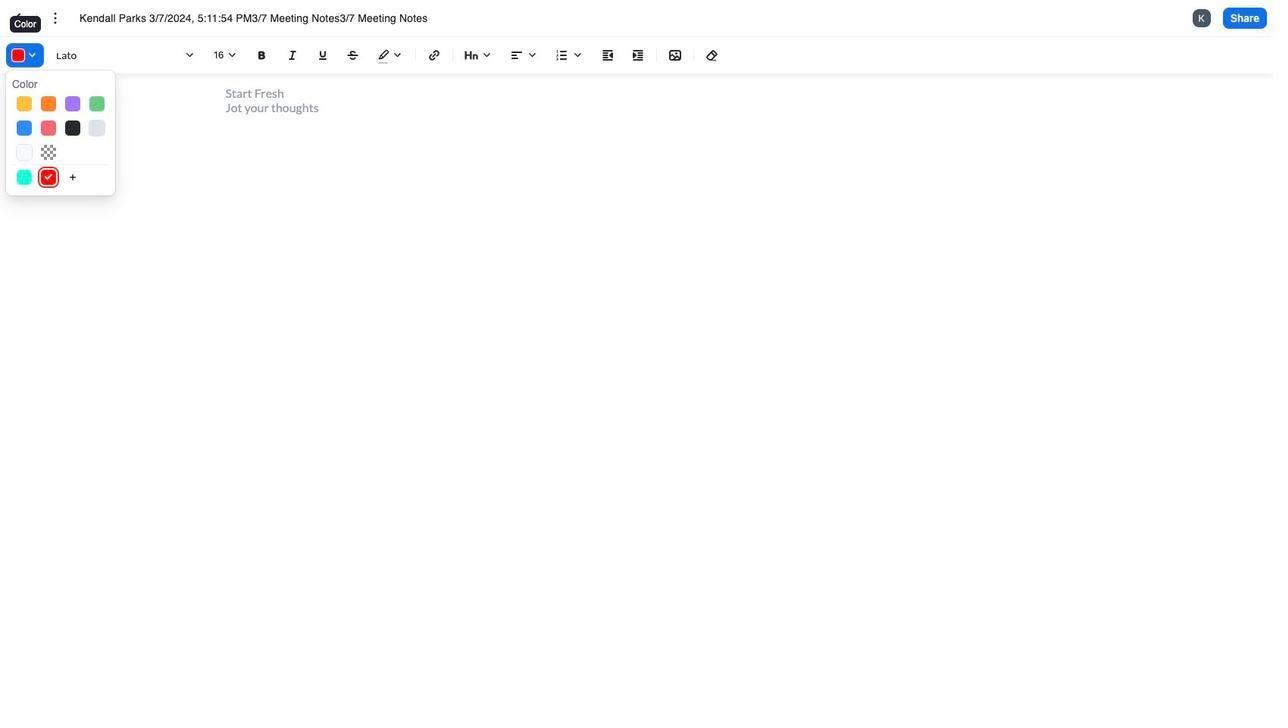 Task type: describe. For each thing, give the bounding box(es) containing it.
clear style image
[[704, 46, 722, 64]]

strikethrough image
[[344, 46, 362, 64]]

yellow menu item
[[17, 96, 32, 111]]

orange menu item
[[41, 96, 56, 111]]

all notes image
[[9, 9, 27, 27]]

italic image
[[284, 46, 302, 64]]

blue menu item
[[17, 121, 32, 136]]

#00ffd9ff menu item
[[17, 170, 32, 185]]

kendall parks image
[[1193, 9, 1211, 27]]

decrease indent image
[[599, 46, 617, 64]]

black menu item
[[65, 121, 80, 136]]

bold image
[[253, 46, 271, 64]]

gray menu item
[[89, 121, 105, 136]]



Task type: locate. For each thing, give the bounding box(es) containing it.
green menu item
[[89, 96, 105, 111]]

more image
[[46, 9, 64, 27]]

None text field
[[80, 11, 456, 26]]

link image
[[425, 46, 443, 64]]

white menu item
[[17, 145, 32, 160]]

underline image
[[314, 46, 332, 64]]

insert image image
[[666, 46, 685, 64]]

purple menu item
[[65, 96, 80, 111]]

increase indent image
[[629, 46, 647, 64]]

menu
[[6, 71, 115, 196]]

red menu item
[[41, 121, 56, 136]]

clear menu item
[[41, 145, 56, 160]]

tooltip
[[8, 14, 42, 43]]

#ff0000 menu item
[[41, 170, 56, 185]]



Task type: vqa. For each thing, say whether or not it's contained in the screenshot.
Workvivo Simplify communication and drive engagement with Workvivo
no



